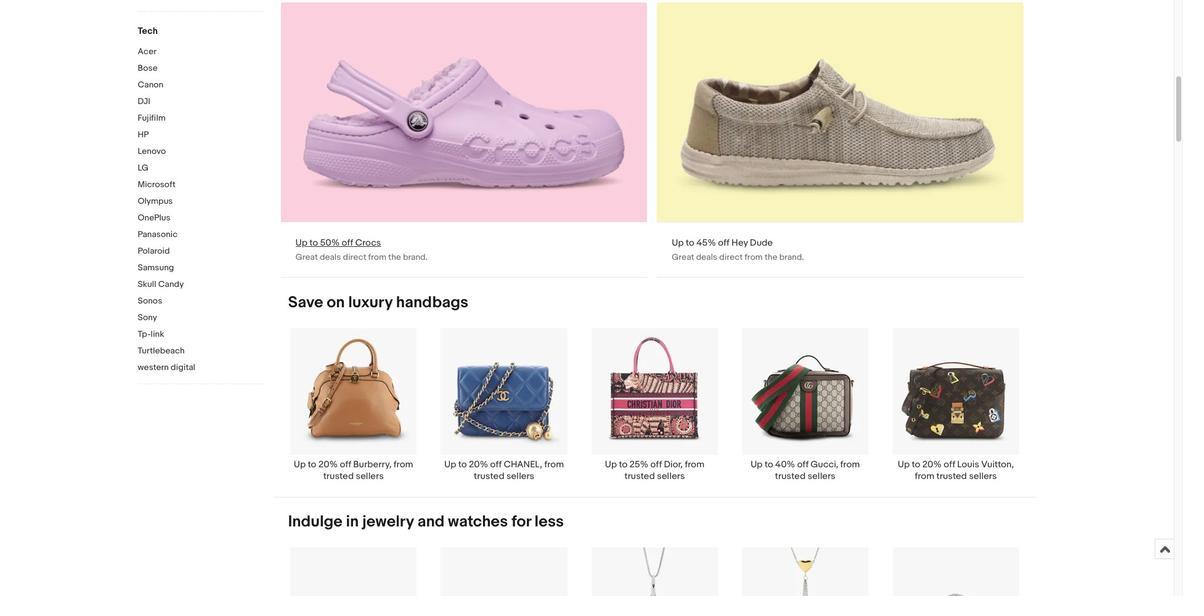 Task type: describe. For each thing, give the bounding box(es) containing it.
up to 20% off chanel, from trusted sellers
[[444, 459, 564, 483]]

40%
[[776, 459, 795, 471]]

up for up to 40% off gucci, from trusted sellers
[[751, 459, 763, 471]]

sellers for dior,
[[657, 471, 685, 483]]

save on luxury handbags
[[288, 294, 469, 313]]

up to 20% off louis vuitton, from trusted sellers
[[898, 459, 1014, 483]]

from inside "up to 40% off gucci, from trusted sellers"
[[841, 459, 860, 471]]

indulge
[[288, 513, 343, 532]]

off for gucci,
[[797, 459, 809, 471]]

link
[[151, 329, 164, 340]]

handbags
[[396, 294, 469, 313]]

indulge in jewelry and watches for less
[[288, 513, 564, 532]]

save
[[288, 294, 323, 313]]

samsung link
[[138, 263, 264, 274]]

microsoft link
[[138, 179, 264, 191]]

off for burberry,
[[340, 459, 351, 471]]

polaroid
[[138, 246, 170, 256]]

from inside up to 25% off dior, from trusted sellers
[[685, 459, 705, 471]]

25%
[[630, 459, 649, 471]]

to for up to 25% off dior, from trusted sellers
[[619, 459, 628, 471]]

list for save on luxury handbags
[[273, 328, 1037, 497]]

less
[[535, 513, 564, 532]]

skull candy link
[[138, 279, 264, 291]]

candy
[[158, 279, 184, 290]]

skull
[[138, 279, 156, 290]]

trusted for chanel,
[[474, 471, 505, 483]]

off for louis
[[944, 459, 956, 471]]

up for up to 20% off louis vuitton, from trusted sellers
[[898, 459, 910, 471]]

canon link
[[138, 80, 264, 91]]

from inside up to 45% off hey dude great deals direct from the brand.
[[745, 252, 763, 263]]

in
[[346, 513, 359, 532]]

up to 25% off dior, from trusted sellers
[[605, 459, 705, 483]]

trusted for gucci,
[[775, 471, 806, 483]]

sellers for gucci,
[[808, 471, 836, 483]]

deals inside up to 50% off crocs great deals direct from the brand.
[[320, 252, 341, 263]]

on
[[327, 294, 345, 313]]

acer bose canon dji fujifilm hp lenovo lg microsoft olympus oneplus panasonic polaroid samsung skull candy sonos sony tp-link turtlebeach western digital
[[138, 46, 195, 373]]

off for crocs
[[342, 238, 353, 249]]

fujifilm
[[138, 113, 166, 123]]

to for up to 40% off gucci, from trusted sellers
[[765, 459, 774, 471]]

western
[[138, 362, 169, 373]]

from inside up to 20% off louis vuitton, from trusted sellers
[[915, 471, 935, 483]]

from inside up to 20% off chanel, from trusted sellers
[[545, 459, 564, 471]]

20% for burberry,
[[319, 459, 338, 471]]

up for up to 45% off hey dude great deals direct from the brand.
[[672, 238, 684, 249]]

the inside up to 45% off hey dude great deals direct from the brand.
[[765, 252, 778, 263]]

canon
[[138, 80, 164, 90]]

45%
[[697, 238, 716, 249]]

chanel,
[[504, 459, 543, 471]]

to for up to 45% off hey dude great deals direct from the brand.
[[686, 238, 695, 249]]

up to 20% off louis vuitton, from trusted sellers link
[[881, 328, 1032, 483]]

sonos link
[[138, 296, 264, 308]]

up to 40% off gucci, from trusted sellers
[[751, 459, 860, 483]]

crocs
[[355, 238, 381, 249]]

digital
[[171, 362, 195, 373]]

bose link
[[138, 63, 264, 75]]

bose
[[138, 63, 158, 73]]

brand. inside up to 45% off hey dude great deals direct from the brand.
[[780, 252, 804, 263]]

olympus
[[138, 196, 173, 207]]

to for up to 20% off chanel, from trusted sellers
[[458, 459, 467, 471]]



Task type: locate. For each thing, give the bounding box(es) containing it.
dji
[[138, 96, 150, 107]]

to inside "up to 40% off gucci, from trusted sellers"
[[765, 459, 774, 471]]

off inside up to 20% off burberry, from trusted sellers
[[340, 459, 351, 471]]

trusted inside "up to 40% off gucci, from trusted sellers"
[[775, 471, 806, 483]]

sellers inside up to 20% off chanel, from trusted sellers
[[507, 471, 535, 483]]

from inside up to 50% off crocs great deals direct from the brand.
[[368, 252, 387, 263]]

to inside up to 45% off hey dude great deals direct from the brand.
[[686, 238, 695, 249]]

0 horizontal spatial great
[[296, 252, 318, 263]]

louis
[[958, 459, 980, 471]]

trusted up in
[[323, 471, 354, 483]]

3 sellers from the left
[[657, 471, 685, 483]]

trusted inside up to 25% off dior, from trusted sellers
[[625, 471, 655, 483]]

trusted for dior,
[[625, 471, 655, 483]]

1 trusted from the left
[[323, 471, 354, 483]]

1 horizontal spatial direct
[[720, 252, 743, 263]]

direct inside up to 45% off hey dude great deals direct from the brand.
[[720, 252, 743, 263]]

sony
[[138, 313, 157, 323]]

off right 40%
[[797, 459, 809, 471]]

to up watches
[[458, 459, 467, 471]]

up inside up to 20% off burberry, from trusted sellers
[[294, 459, 306, 471]]

tp-link link
[[138, 329, 264, 341]]

sellers for chanel,
[[507, 471, 535, 483]]

off left "burberry,"
[[340, 459, 351, 471]]

up to 20% off burberry, from trusted sellers
[[294, 459, 413, 483]]

off inside "up to 40% off gucci, from trusted sellers"
[[797, 459, 809, 471]]

off inside up to 25% off dior, from trusted sellers
[[651, 459, 662, 471]]

off left 'hey'
[[718, 238, 730, 249]]

the
[[388, 252, 401, 263], [765, 252, 778, 263]]

to inside up to 20% off louis vuitton, from trusted sellers
[[912, 459, 921, 471]]

2 20% from the left
[[469, 459, 488, 471]]

sellers inside up to 25% off dior, from trusted sellers
[[657, 471, 685, 483]]

lg link
[[138, 163, 264, 174]]

0 horizontal spatial brand.
[[403, 252, 428, 263]]

up to 25% off dior, from trusted sellers link
[[580, 328, 730, 483]]

up inside up to 25% off dior, from trusted sellers
[[605, 459, 617, 471]]

1 horizontal spatial brand.
[[780, 252, 804, 263]]

watches
[[448, 513, 508, 532]]

trusted
[[323, 471, 354, 483], [474, 471, 505, 483], [625, 471, 655, 483], [775, 471, 806, 483], [937, 471, 967, 483]]

1 20% from the left
[[319, 459, 338, 471]]

the up the "save on luxury handbags"
[[388, 252, 401, 263]]

tech
[[138, 25, 158, 37]]

2 great from the left
[[672, 252, 695, 263]]

deals down 45%
[[696, 252, 718, 263]]

from right 'chanel,'
[[545, 459, 564, 471]]

hp link
[[138, 129, 264, 141]]

polaroid link
[[138, 246, 264, 258]]

great
[[296, 252, 318, 263], [672, 252, 695, 263]]

up to 20% off chanel, from trusted sellers link
[[429, 328, 580, 483]]

to for up to 20% off louis vuitton, from trusted sellers
[[912, 459, 921, 471]]

to inside up to 50% off crocs great deals direct from the brand.
[[310, 238, 318, 249]]

list containing up to 20% off burberry, from trusted sellers
[[273, 328, 1037, 497]]

the inside up to 50% off crocs great deals direct from the brand.
[[388, 252, 401, 263]]

great inside up to 45% off hey dude great deals direct from the brand.
[[672, 252, 695, 263]]

western digital link
[[138, 362, 264, 374]]

off
[[342, 238, 353, 249], [718, 238, 730, 249], [340, 459, 351, 471], [490, 459, 502, 471], [651, 459, 662, 471], [797, 459, 809, 471], [944, 459, 956, 471]]

list for indulge in jewelry and watches for less
[[273, 547, 1037, 597]]

hey
[[732, 238, 748, 249]]

up inside "up to 40% off gucci, from trusted sellers"
[[751, 459, 763, 471]]

2 the from the left
[[765, 252, 778, 263]]

sellers
[[356, 471, 384, 483], [507, 471, 535, 483], [657, 471, 685, 483], [808, 471, 836, 483], [970, 471, 997, 483]]

panasonic link
[[138, 229, 264, 241]]

from down crocs
[[368, 252, 387, 263]]

turtlebeach link
[[138, 346, 264, 358]]

off for hey
[[718, 238, 730, 249]]

1 the from the left
[[388, 252, 401, 263]]

50%
[[320, 238, 340, 249]]

off left 'chanel,'
[[490, 459, 502, 471]]

brand.
[[403, 252, 428, 263], [780, 252, 804, 263]]

from right gucci,
[[841, 459, 860, 471]]

1 horizontal spatial the
[[765, 252, 778, 263]]

trusted up watches
[[474, 471, 505, 483]]

20% inside up to 20% off louis vuitton, from trusted sellers
[[923, 459, 942, 471]]

vuitton,
[[982, 459, 1014, 471]]

to inside up to 25% off dior, from trusted sellers
[[619, 459, 628, 471]]

sellers inside up to 20% off louis vuitton, from trusted sellers
[[970, 471, 997, 483]]

trusted left gucci,
[[775, 471, 806, 483]]

4 trusted from the left
[[775, 471, 806, 483]]

dji link
[[138, 96, 264, 108]]

from left louis
[[915, 471, 935, 483]]

olympus link
[[138, 196, 264, 208]]

from inside up to 20% off burberry, from trusted sellers
[[394, 459, 413, 471]]

dior,
[[664, 459, 683, 471]]

direct
[[343, 252, 366, 263], [720, 252, 743, 263]]

off inside up to 50% off crocs great deals direct from the brand.
[[342, 238, 353, 249]]

deals
[[320, 252, 341, 263], [696, 252, 718, 263]]

2 trusted from the left
[[474, 471, 505, 483]]

burberry,
[[353, 459, 392, 471]]

to left 25% at the bottom of page
[[619, 459, 628, 471]]

lenovo
[[138, 146, 166, 157]]

sellers inside "up to 40% off gucci, from trusted sellers"
[[808, 471, 836, 483]]

up inside up to 20% off chanel, from trusted sellers
[[444, 459, 456, 471]]

0 horizontal spatial direct
[[343, 252, 366, 263]]

to up the indulge
[[308, 459, 317, 471]]

0 horizontal spatial the
[[388, 252, 401, 263]]

1 horizontal spatial 20%
[[469, 459, 488, 471]]

hp
[[138, 129, 149, 140]]

off left louis
[[944, 459, 956, 471]]

off inside up to 20% off chanel, from trusted sellers
[[490, 459, 502, 471]]

20% left 'chanel,'
[[469, 459, 488, 471]]

deals down "50%"
[[320, 252, 341, 263]]

20% inside up to 20% off burberry, from trusted sellers
[[319, 459, 338, 471]]

great inside up to 50% off crocs great deals direct from the brand.
[[296, 252, 318, 263]]

20%
[[319, 459, 338, 471], [469, 459, 488, 471], [923, 459, 942, 471]]

lg
[[138, 163, 148, 173]]

up for up to 20% off chanel, from trusted sellers
[[444, 459, 456, 471]]

20% left louis
[[923, 459, 942, 471]]

acer link
[[138, 46, 264, 58]]

trusted left "dior,"
[[625, 471, 655, 483]]

1 brand. from the left
[[403, 252, 428, 263]]

direct down 'hey'
[[720, 252, 743, 263]]

from down dude
[[745, 252, 763, 263]]

sellers for burberry,
[[356, 471, 384, 483]]

panasonic
[[138, 229, 178, 240]]

turtlebeach
[[138, 346, 185, 356]]

to
[[310, 238, 318, 249], [686, 238, 695, 249], [308, 459, 317, 471], [458, 459, 467, 471], [619, 459, 628, 471], [765, 459, 774, 471], [912, 459, 921, 471]]

up to 20% off burberry, from trusted sellers link
[[278, 328, 429, 483]]

up inside up to 50% off crocs great deals direct from the brand.
[[296, 238, 308, 249]]

direct down crocs
[[343, 252, 366, 263]]

2 direct from the left
[[720, 252, 743, 263]]

up
[[296, 238, 308, 249], [672, 238, 684, 249], [294, 459, 306, 471], [444, 459, 456, 471], [605, 459, 617, 471], [751, 459, 763, 471], [898, 459, 910, 471]]

trusted left the vuitton,
[[937, 471, 967, 483]]

fujifilm link
[[138, 113, 264, 125]]

1 vertical spatial list
[[273, 547, 1037, 597]]

jewelry
[[363, 513, 414, 532]]

from right "burberry,"
[[394, 459, 413, 471]]

up inside up to 20% off louis vuitton, from trusted sellers
[[898, 459, 910, 471]]

1 sellers from the left
[[356, 471, 384, 483]]

1 horizontal spatial great
[[672, 252, 695, 263]]

for
[[512, 513, 531, 532]]

to for up to 20% off burberry, from trusted sellers
[[308, 459, 317, 471]]

2 brand. from the left
[[780, 252, 804, 263]]

up inside up to 45% off hey dude great deals direct from the brand.
[[672, 238, 684, 249]]

off for chanel,
[[490, 459, 502, 471]]

off right 25% at the bottom of page
[[651, 459, 662, 471]]

off right "50%"
[[342, 238, 353, 249]]

luxury
[[348, 294, 393, 313]]

and
[[418, 513, 445, 532]]

to left 40%
[[765, 459, 774, 471]]

None text field
[[281, 2, 648, 278], [657, 2, 1024, 278], [281, 2, 648, 278], [657, 2, 1024, 278]]

trusted inside up to 20% off chanel, from trusted sellers
[[474, 471, 505, 483]]

up for up to 50% off crocs great deals direct from the brand.
[[296, 238, 308, 249]]

to left louis
[[912, 459, 921, 471]]

2 horizontal spatial 20%
[[923, 459, 942, 471]]

to inside up to 20% off chanel, from trusted sellers
[[458, 459, 467, 471]]

tp-
[[138, 329, 151, 340]]

up to 40% off gucci, from trusted sellers link
[[730, 328, 881, 483]]

3 20% from the left
[[923, 459, 942, 471]]

2 deals from the left
[[696, 252, 718, 263]]

brand. inside up to 50% off crocs great deals direct from the brand.
[[403, 252, 428, 263]]

to left 45%
[[686, 238, 695, 249]]

1 direct from the left
[[343, 252, 366, 263]]

1 list from the top
[[273, 328, 1037, 497]]

sony link
[[138, 313, 264, 324]]

the down dude
[[765, 252, 778, 263]]

5 sellers from the left
[[970, 471, 997, 483]]

acer
[[138, 46, 157, 57]]

trusted inside up to 20% off burberry, from trusted sellers
[[323, 471, 354, 483]]

20% for chanel,
[[469, 459, 488, 471]]

up to 45% off hey dude great deals direct from the brand.
[[672, 238, 804, 263]]

1 great from the left
[[296, 252, 318, 263]]

samsung
[[138, 263, 174, 273]]

trusted inside up to 20% off louis vuitton, from trusted sellers
[[937, 471, 967, 483]]

oneplus link
[[138, 213, 264, 224]]

list
[[273, 328, 1037, 497], [273, 547, 1037, 597]]

0 horizontal spatial 20%
[[319, 459, 338, 471]]

sellers inside up to 20% off burberry, from trusted sellers
[[356, 471, 384, 483]]

off for dior,
[[651, 459, 662, 471]]

to left "50%"
[[310, 238, 318, 249]]

up to 50% off crocs great deals direct from the brand.
[[296, 238, 428, 263]]

1 deals from the left
[[320, 252, 341, 263]]

20% left "burberry,"
[[319, 459, 338, 471]]

lenovo link
[[138, 146, 264, 158]]

oneplus
[[138, 213, 171, 223]]

from
[[368, 252, 387, 263], [745, 252, 763, 263], [394, 459, 413, 471], [545, 459, 564, 471], [685, 459, 705, 471], [841, 459, 860, 471], [915, 471, 935, 483]]

2 list from the top
[[273, 547, 1037, 597]]

sonos
[[138, 296, 162, 306]]

microsoft
[[138, 179, 176, 190]]

from right "dior,"
[[685, 459, 705, 471]]

4 sellers from the left
[[808, 471, 836, 483]]

to for up to 50% off crocs great deals direct from the brand.
[[310, 238, 318, 249]]

3 trusted from the left
[[625, 471, 655, 483]]

off inside up to 20% off louis vuitton, from trusted sellers
[[944, 459, 956, 471]]

1 horizontal spatial deals
[[696, 252, 718, 263]]

direct inside up to 50% off crocs great deals direct from the brand.
[[343, 252, 366, 263]]

trusted for burberry,
[[323, 471, 354, 483]]

up for up to 25% off dior, from trusted sellers
[[605, 459, 617, 471]]

5 trusted from the left
[[937, 471, 967, 483]]

20% for louis
[[923, 459, 942, 471]]

0 vertical spatial list
[[273, 328, 1037, 497]]

2 sellers from the left
[[507, 471, 535, 483]]

up for up to 20% off burberry, from trusted sellers
[[294, 459, 306, 471]]

off inside up to 45% off hey dude great deals direct from the brand.
[[718, 238, 730, 249]]

gucci,
[[811, 459, 839, 471]]

0 horizontal spatial deals
[[320, 252, 341, 263]]

deals inside up to 45% off hey dude great deals direct from the brand.
[[696, 252, 718, 263]]

to inside up to 20% off burberry, from trusted sellers
[[308, 459, 317, 471]]

20% inside up to 20% off chanel, from trusted sellers
[[469, 459, 488, 471]]

dude
[[750, 238, 773, 249]]



Task type: vqa. For each thing, say whether or not it's contained in the screenshot.
Up for Up to 20% off CHANEL, from trusted sellers
yes



